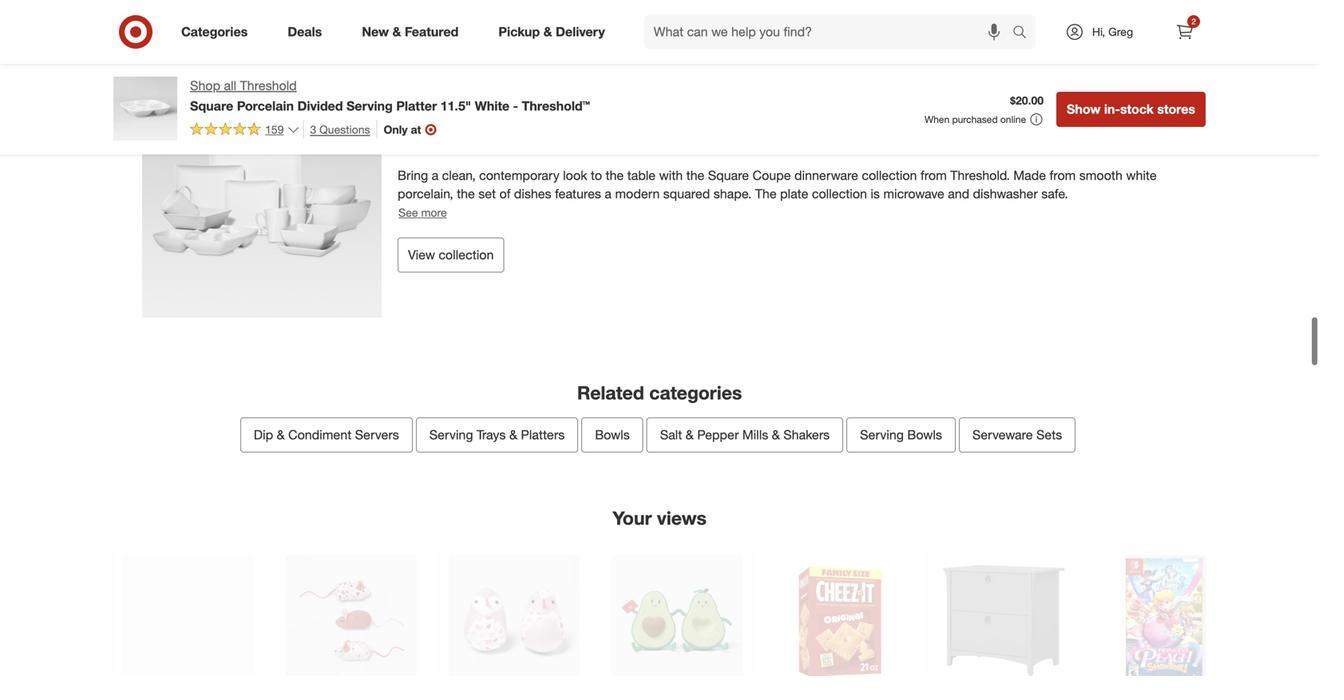 Task type: vqa. For each thing, say whether or not it's contained in the screenshot.
87 % Would Recommend 57 Recommendations
no



Task type: describe. For each thing, give the bounding box(es) containing it.
related
[[577, 382, 644, 404]]

pickup & delivery link
[[485, 14, 625, 50]]

delivery
[[556, 24, 605, 40]]

of
[[499, 186, 511, 202]]

in-
[[1104, 101, 1120, 117]]

categories link
[[168, 14, 268, 50]]

deals link
[[274, 14, 342, 50]]

image of square porcelain divided serving platter 11.5" white - threshold™ image
[[113, 77, 177, 141]]

1 from from the left
[[921, 168, 947, 183]]

pickup
[[499, 24, 540, 40]]

only at
[[384, 122, 421, 136]]

see
[[398, 205, 418, 219]]

serving bowls
[[860, 427, 942, 443]]

- inside shop all threshold square porcelain divided serving platter 11.5" white - threshold™
[[513, 98, 518, 114]]

white inside shop all threshold square porcelain divided serving platter 11.5" white - threshold™
[[475, 98, 510, 114]]

the up 'squared'
[[686, 168, 705, 183]]

serveware sets
[[972, 427, 1062, 443]]

and
[[948, 186, 969, 202]]

show
[[1067, 101, 1101, 117]]

valentine's felt decor duo avocados - spritz™ image
[[612, 555, 743, 676]]

modern
[[615, 186, 660, 202]]

safe.
[[1041, 186, 1068, 202]]

1 bowls from the left
[[595, 427, 630, 443]]

salt & pepper mills & shakers link
[[647, 417, 843, 453]]

birds cat toy set - 2pk - boots & barkley™ image
[[449, 555, 580, 676]]

cheez-it original baked snack crackers - 21oz image
[[775, 555, 906, 676]]

collection right view
[[439, 247, 494, 263]]

with
[[659, 168, 683, 183]]

the right to
[[606, 168, 624, 183]]

serving trays & platters
[[429, 427, 565, 443]]

when purchased online
[[925, 113, 1026, 125]]

square coupe white porcelain dinnerware collection - threshold™
[[398, 91, 831, 109]]

bowls link
[[581, 417, 643, 453]]

square inside shop all threshold square porcelain divided serving platter 11.5" white - threshold™
[[190, 98, 233, 114]]

clean,
[[442, 168, 476, 183]]

shop all threshold square porcelain divided serving platter 11.5" white - threshold™
[[190, 78, 590, 114]]

coupe inside 'bring a clean, contemporary look to the table with the square coupe dinnerware collection from threshold. made from smooth white porcelain, the set of dishes features a modern squared shape. the plate collection is microwave and dishwasher safe. see more'
[[753, 168, 791, 183]]

1 horizontal spatial a
[[605, 186, 612, 202]]

purchased
[[952, 113, 998, 125]]

greg
[[1108, 25, 1133, 39]]

view
[[408, 247, 435, 263]]

princess peach: showtime! - nintendo switch image
[[1100, 555, 1231, 676]]

hi,
[[1092, 25, 1105, 39]]

made
[[1014, 168, 1046, 183]]

dip
[[254, 427, 273, 443]]

2 from from the left
[[1050, 168, 1076, 183]]

& for salt
[[686, 427, 694, 443]]

pepper
[[697, 427, 739, 443]]

this
[[560, 17, 597, 39]]

in
[[743, 17, 759, 39]]

online
[[1000, 113, 1026, 125]]

stock
[[1120, 101, 1154, 117]]

about
[[398, 140, 434, 156]]

servers
[[355, 427, 399, 443]]

sets
[[1037, 427, 1062, 443]]

your views
[[613, 507, 707, 529]]

the up clean,
[[438, 140, 457, 156]]

is inside 'bring a clean, contemporary look to the table with the square coupe dinnerware collection from threshold. made from smooth white porcelain, the set of dishes features a modern squared shape. the plate collection is microwave and dishwasher safe. see more'
[[871, 186, 880, 202]]

salt & pepper mills & shakers
[[660, 427, 830, 443]]

about the collection
[[398, 140, 520, 156]]

dishwasher
[[973, 186, 1038, 202]]

collection down dinnerware
[[812, 186, 867, 202]]

new & featured link
[[348, 14, 479, 50]]

dip & condiment servers
[[254, 427, 399, 443]]

serving inside shop all threshold square porcelain divided serving platter 11.5" white - threshold™
[[346, 98, 393, 114]]

threshold
[[240, 78, 297, 93]]

featured
[[665, 17, 738, 39]]

only
[[384, 122, 408, 136]]

to
[[591, 168, 602, 183]]

mills
[[742, 427, 768, 443]]

& right mills
[[772, 427, 780, 443]]

when
[[925, 113, 950, 125]]

bring a clean, contemporary look to the table with the square coupe dinnerware collection from threshold. made from smooth white porcelain, the set of dishes features a modern squared shape. the plate collection is microwave and dishwasher safe. see more
[[398, 168, 1157, 219]]

salt
[[660, 427, 682, 443]]

smooth
[[1079, 168, 1123, 183]]

serving bowls link
[[847, 417, 956, 453]]

serving trays & platters link
[[416, 417, 578, 453]]

& for dip
[[277, 427, 285, 443]]

pickup & delivery
[[499, 24, 605, 40]]

related categories
[[577, 382, 742, 404]]

shape.
[[714, 186, 752, 202]]



Task type: locate. For each thing, give the bounding box(es) containing it.
2 horizontal spatial serving
[[860, 427, 904, 443]]

the
[[755, 186, 777, 202]]

is
[[645, 17, 660, 39], [871, 186, 880, 202]]

1 horizontal spatial -
[[749, 91, 754, 109]]

square up at
[[398, 91, 444, 109]]

serving right shakers
[[860, 427, 904, 443]]

shakers
[[784, 427, 830, 443]]

new & featured
[[362, 24, 459, 40]]

item
[[602, 17, 640, 39]]

& right pickup
[[543, 24, 552, 40]]

a left 'modern'
[[605, 186, 612, 202]]

& right dip
[[277, 427, 285, 443]]

& inside serving trays & platters link
[[509, 427, 517, 443]]

plate
[[780, 186, 808, 202]]

serving for serving bowls
[[860, 427, 904, 443]]

the down clean,
[[457, 186, 475, 202]]

contemporary
[[479, 168, 560, 183]]

1 vertical spatial is
[[871, 186, 880, 202]]

set
[[479, 186, 496, 202]]

2 horizontal spatial square
[[708, 168, 749, 183]]

0 horizontal spatial bowls
[[595, 427, 630, 443]]

threshold™ inside shop all threshold square porcelain divided serving platter 11.5" white - threshold™
[[522, 98, 590, 114]]

159
[[265, 122, 284, 136]]

hi, greg
[[1092, 25, 1133, 39]]

& inside 'pickup & delivery' link
[[543, 24, 552, 40]]

show in-stock stores button
[[1056, 92, 1206, 127]]

0 horizontal spatial is
[[645, 17, 660, 39]]

categories
[[649, 382, 742, 404]]

dinnerware
[[602, 91, 676, 109]]

threshold.
[[950, 168, 1010, 183]]

serving up questions
[[346, 98, 393, 114]]

& right new
[[392, 24, 401, 40]]

platter
[[396, 98, 437, 114]]

this item is featured in
[[560, 17, 759, 39]]

& for new
[[392, 24, 401, 40]]

3 questions link
[[303, 120, 370, 139]]

white
[[497, 91, 534, 109], [475, 98, 510, 114]]

square inside 'bring a clean, contemporary look to the table with the square coupe dinnerware collection from threshold. made from smooth white porcelain, the set of dishes features a modern squared shape. the plate collection is microwave and dishwasher safe. see more'
[[708, 168, 749, 183]]

porcelain
[[538, 91, 597, 109], [237, 98, 294, 114]]

threshold™ down what can we help you find? suggestions appear below search box
[[759, 91, 831, 109]]

0 horizontal spatial serving
[[346, 98, 393, 114]]

square up the shape.
[[708, 168, 749, 183]]

& inside dip & condiment servers link
[[277, 427, 285, 443]]

2
[[1192, 16, 1196, 26]]

0 horizontal spatial from
[[921, 168, 947, 183]]

serving
[[346, 98, 393, 114], [429, 427, 473, 443], [860, 427, 904, 443]]

1 horizontal spatial threshold™
[[759, 91, 831, 109]]

collection up contemporary
[[461, 140, 520, 156]]

2 link
[[1167, 14, 1203, 50]]

from up safe. at the right top of page
[[1050, 168, 1076, 183]]

coupe
[[449, 91, 493, 109], [753, 168, 791, 183]]

porcelain,
[[398, 186, 453, 202]]

0 horizontal spatial threshold™
[[522, 98, 590, 114]]

salinas file cabinet gray - bush furniture image
[[937, 555, 1068, 676]]

0 vertical spatial a
[[432, 168, 439, 183]]

squared
[[663, 186, 710, 202]]

2 bowls from the left
[[907, 427, 942, 443]]

white
[[1126, 168, 1157, 183]]

bowls
[[595, 427, 630, 443], [907, 427, 942, 443]]

- right 11.5"
[[513, 98, 518, 114]]

threshold™ up look
[[522, 98, 590, 114]]

& right trays
[[509, 427, 517, 443]]

0 vertical spatial is
[[645, 17, 660, 39]]

microwave
[[883, 186, 944, 202]]

1 horizontal spatial coupe
[[753, 168, 791, 183]]

collection
[[461, 140, 520, 156], [862, 168, 917, 183], [812, 186, 867, 202], [439, 247, 494, 263]]

& for pickup
[[543, 24, 552, 40]]

11.5"
[[440, 98, 471, 114]]

-
[[749, 91, 754, 109], [513, 98, 518, 114]]

3
[[310, 122, 316, 136]]

0 horizontal spatial porcelain
[[237, 98, 294, 114]]

deals
[[288, 24, 322, 40]]

divided
[[297, 98, 343, 114]]

platters
[[521, 427, 565, 443]]

0 horizontal spatial a
[[432, 168, 439, 183]]

dip & condiment servers link
[[240, 417, 413, 453]]

trays
[[477, 427, 506, 443]]

stores
[[1157, 101, 1195, 117]]

serveware sets link
[[959, 417, 1076, 453]]

porcelain inside shop all threshold square porcelain divided serving platter 11.5" white - threshold™
[[237, 98, 294, 114]]

porcelain down 'pickup & delivery' link
[[538, 91, 597, 109]]

shop
[[190, 78, 220, 93]]

search button
[[1005, 14, 1044, 53]]

features
[[555, 186, 601, 202]]

0 vertical spatial coupe
[[449, 91, 493, 109]]

a up porcelain,
[[432, 168, 439, 183]]

look
[[563, 168, 587, 183]]

questions
[[319, 122, 370, 136]]

serveware
[[972, 427, 1033, 443]]

1 horizontal spatial porcelain
[[538, 91, 597, 109]]

What can we help you find? suggestions appear below search field
[[644, 14, 1017, 50]]

condiment
[[288, 427, 352, 443]]

is left microwave
[[871, 186, 880, 202]]

dishes
[[514, 186, 551, 202]]

little mice cat toy set - s - 3ct - boots & barkley™ image
[[286, 555, 417, 676]]

159 link
[[190, 120, 300, 140]]

views
[[657, 507, 707, 529]]

bowls left serveware
[[907, 427, 942, 443]]

1 vertical spatial a
[[605, 186, 612, 202]]

coupe up the
[[753, 168, 791, 183]]

coupe up about the collection
[[449, 91, 493, 109]]

1 horizontal spatial is
[[871, 186, 880, 202]]

3 questions
[[310, 122, 370, 136]]

0 horizontal spatial square
[[190, 98, 233, 114]]

serving left trays
[[429, 427, 473, 443]]

1 horizontal spatial serving
[[429, 427, 473, 443]]

&
[[392, 24, 401, 40], [543, 24, 552, 40], [277, 427, 285, 443], [509, 427, 517, 443], [686, 427, 694, 443], [772, 427, 780, 443]]

porcelain down threshold
[[237, 98, 294, 114]]

& inside new & featured link
[[392, 24, 401, 40]]

show in-stock stores
[[1067, 101, 1195, 117]]

more
[[421, 205, 447, 219]]

0 horizontal spatial -
[[513, 98, 518, 114]]

is right the item at the left top of page
[[645, 17, 660, 39]]

view collection
[[408, 247, 494, 263]]

search
[[1005, 26, 1044, 41]]

at
[[411, 122, 421, 136]]

collection up microwave
[[862, 168, 917, 183]]

- right "collection"
[[749, 91, 754, 109]]

bowls down related
[[595, 427, 630, 443]]

featured
[[405, 24, 459, 40]]

categories
[[181, 24, 248, 40]]

table
[[627, 168, 656, 183]]

1 vertical spatial coupe
[[753, 168, 791, 183]]

collection
[[680, 91, 744, 109]]

new
[[362, 24, 389, 40]]

all
[[224, 78, 236, 93]]

serving for serving trays & platters
[[429, 427, 473, 443]]

& right "salt"
[[686, 427, 694, 443]]

0 horizontal spatial coupe
[[449, 91, 493, 109]]

dinnerware
[[795, 168, 858, 183]]

1 horizontal spatial square
[[398, 91, 444, 109]]

square down shop
[[190, 98, 233, 114]]

1 horizontal spatial bowls
[[907, 427, 942, 443]]

from up microwave
[[921, 168, 947, 183]]

1 horizontal spatial from
[[1050, 168, 1076, 183]]

bring
[[398, 168, 428, 183]]



